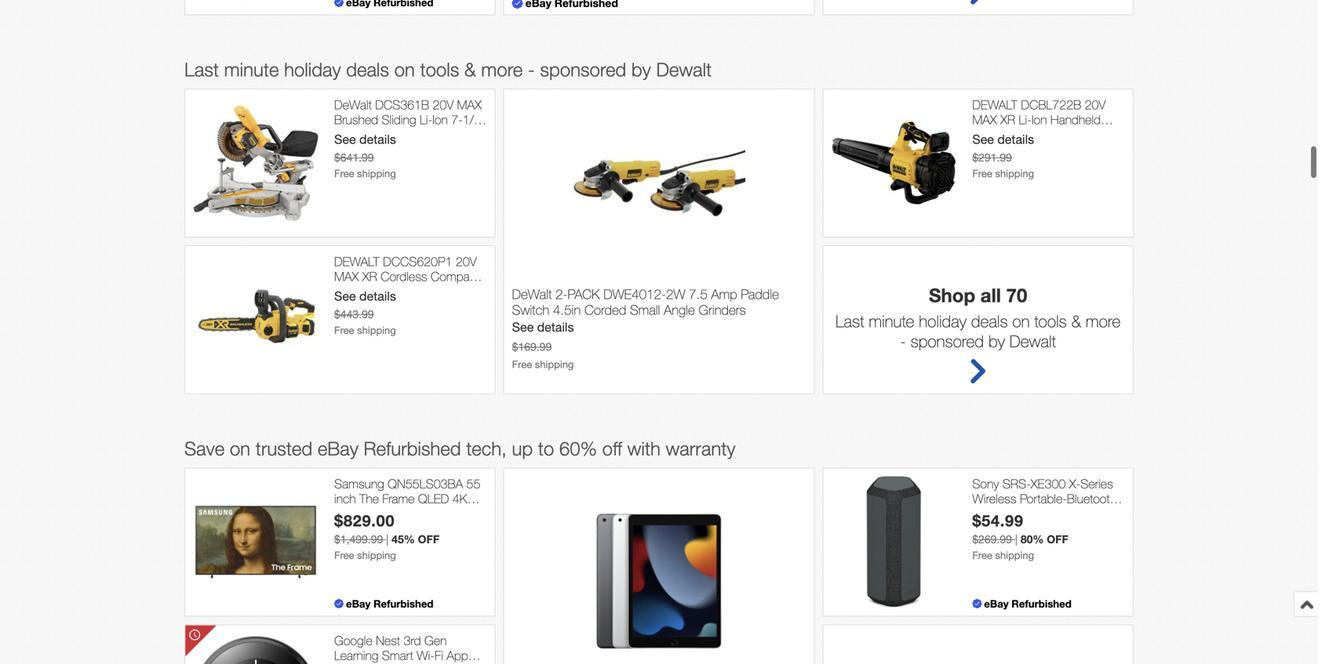 Task type: vqa. For each thing, say whether or not it's contained in the screenshot.
shipping, returns, and payments button
no



Task type: describe. For each thing, give the bounding box(es) containing it.
(5 for only)
[[1070, 127, 1080, 142]]

$54.99 $269.99 | 80% off free shipping
[[973, 512, 1069, 562]]

hdr
[[386, 507, 411, 522]]

free inside see details $443.99 free shipping
[[334, 324, 354, 337]]

control
[[334, 664, 372, 665]]

shipping inside see details $291.99 free shipping
[[996, 167, 1035, 180]]

chainsaw
[[368, 284, 419, 299]]

0 vertical spatial minute
[[224, 58, 279, 80]]

0 vertical spatial on
[[395, 58, 415, 80]]

0 horizontal spatial dewalt
[[657, 58, 712, 80]]

0 vertical spatial holiday
[[284, 58, 341, 80]]

$443.99
[[334, 308, 374, 321]]

details inside dewalt 2-pack dwe4012-2w 7.5 amp paddle switch 4.5in corded small angle grinders see details $169.99 free shipping
[[537, 320, 574, 335]]

smart inside samsung qn55ls03ba 55 inch the frame qled 4k quantum hdr smart tv (2022)
[[415, 507, 446, 522]]

in.
[[352, 284, 364, 299]]

free inside $829.00 $1,499.99 | 45% off free shipping
[[334, 550, 354, 562]]

cordless inside dewalt dcs361b 20v max brushed sliding li-ion 7-1/4" cordless miter saw new
[[334, 127, 381, 142]]

dewalt for dcs361b
[[334, 97, 372, 112]]

sony srs-xe300 x-series wireless portable-bluetooth- speaker - black link
[[973, 477, 1126, 522]]

frame
[[383, 492, 415, 507]]

pack
[[568, 286, 600, 302]]

details for sliding
[[360, 132, 396, 147]]

compact
[[431, 269, 480, 284]]

$54.99
[[973, 512, 1024, 531]]

angle
[[664, 302, 695, 318]]

on inside shop all 70 last minute holiday deals on tools & more - sponsored by dewalt
[[1013, 312, 1030, 331]]

to
[[538, 438, 554, 460]]

speaker
[[973, 507, 1016, 522]]

sony
[[973, 477, 1000, 492]]

trusted
[[256, 438, 313, 460]]

(2022)
[[334, 522, 368, 537]]

dewalt dccs620p1 20v max xr cordless compact 12 in. chainsaw kit (5 ah) new link
[[334, 254, 487, 314]]

1 horizontal spatial off
[[603, 438, 623, 460]]

app
[[447, 649, 468, 664]]

more inside shop all 70 last minute holiday deals on tools & more - sponsored by dewalt
[[1086, 312, 1121, 331]]

| for $829.00
[[386, 533, 389, 546]]

7.5
[[689, 286, 708, 302]]

see details $291.99 free shipping
[[973, 132, 1035, 180]]

dcs361b
[[375, 97, 429, 112]]

samsung qn55ls03ba 55 inch the frame qled 4k quantum hdr smart tv (2022) link
[[334, 477, 487, 537]]

60%
[[560, 438, 597, 460]]

max for 7-
[[457, 97, 482, 112]]

kit
[[422, 284, 436, 299]]

3rd
[[404, 634, 421, 649]]

xr for (tool
[[1001, 112, 1016, 127]]

ebay refurbished for $829.00
[[346, 598, 434, 611]]

free inside see details $641.99 free shipping
[[334, 167, 354, 180]]

dewalt dcs361b 20v max brushed sliding li-ion 7-1/4" cordless miter saw new
[[334, 97, 485, 142]]

srs-
[[1003, 477, 1031, 492]]

0 vertical spatial deals
[[346, 58, 389, 80]]

quantum
[[334, 507, 383, 522]]

google nest 3rd gen learning smart wi-fi app control thermostat - black
[[334, 634, 474, 665]]

the
[[360, 492, 379, 507]]

samsung qn55ls03ba 55 inch the frame qled 4k quantum hdr smart tv (2022)
[[334, 477, 481, 537]]

sliding
[[382, 112, 416, 127]]

0 vertical spatial sponsored
[[540, 58, 627, 80]]

paddle
[[741, 286, 779, 302]]

warranty
[[666, 438, 736, 460]]

wireless
[[973, 492, 1017, 507]]

shop all 70 last minute holiday deals on tools & more - sponsored by dewalt
[[836, 284, 1121, 351]]

blower
[[973, 127, 1009, 142]]

dewalt for 2-
[[512, 286, 552, 302]]

$169.99
[[512, 341, 552, 354]]

(tool
[[1012, 127, 1036, 142]]

saw
[[413, 127, 436, 142]]

by inside shop all 70 last minute holiday deals on tools & more - sponsored by dewalt
[[989, 332, 1006, 351]]

20v for dcbl722b
[[1085, 97, 1106, 112]]

dewalt 2-pack dwe4012-2w 7.5 amp paddle switch 4.5in corded small angle grinders see details $169.99 free shipping
[[512, 286, 779, 371]]

thermostat
[[375, 664, 434, 665]]

bluetooth-
[[1068, 492, 1121, 507]]

details for cordless
[[360, 289, 396, 304]]

black inside "sony srs-xe300 x-series wireless portable-bluetooth- speaker - black"
[[1028, 507, 1056, 522]]

0 vertical spatial &
[[465, 58, 476, 80]]

shipping inside $829.00 $1,499.99 | 45% off free shipping
[[357, 550, 396, 562]]

45%
[[392, 533, 415, 546]]

(5 for kit
[[439, 284, 449, 299]]

minute inside shop all 70 last minute holiday deals on tools & more - sponsored by dewalt
[[869, 312, 915, 331]]

save
[[184, 438, 225, 460]]

| for $54.99
[[1016, 533, 1018, 546]]

see details link for $291.99
[[973, 132, 1035, 147]]

dccs620p1
[[383, 254, 453, 269]]

switch
[[512, 302, 550, 318]]

0 horizontal spatial tools
[[420, 58, 459, 80]]

sponsored inside shop all 70 last minute holiday deals on tools & more - sponsored by dewalt
[[911, 332, 985, 351]]

ebay for $829.00
[[346, 598, 371, 611]]

google nest 3rd gen learning smart wi-fi app control thermostat - black link
[[334, 634, 487, 665]]

0 vertical spatial more
[[481, 58, 523, 80]]

dewalt dccs620p1 20v max xr cordless compact 12 in. chainsaw kit (5 ah) new
[[334, 254, 480, 314]]

0 horizontal spatial by
[[632, 58, 651, 80]]

gen
[[425, 634, 447, 649]]

4.5in
[[553, 302, 581, 318]]

brushed
[[334, 112, 378, 127]]

tools inside shop all 70 last minute holiday deals on tools & more - sponsored by dewalt
[[1035, 312, 1067, 331]]

deals inside shop all 70 last minute holiday deals on tools & more - sponsored by dewalt
[[972, 312, 1008, 331]]

tech,
[[466, 438, 507, 460]]

20v for dcs361b
[[433, 97, 454, 112]]

see details $641.99 free shipping
[[334, 132, 396, 180]]

80%
[[1021, 533, 1044, 546]]

see inside dewalt 2-pack dwe4012-2w 7.5 amp paddle switch 4.5in corded small angle grinders see details $169.99 free shipping
[[512, 320, 534, 335]]

all
[[981, 284, 1002, 306]]

shipping inside see details $641.99 free shipping
[[357, 167, 396, 180]]

free inside dewalt 2-pack dwe4012-2w 7.5 amp paddle switch 4.5in corded small angle grinders see details $169.99 free shipping
[[512, 359, 532, 371]]

$291.99
[[973, 151, 1013, 164]]

- inside google nest 3rd gen learning smart wi-fi app control thermostat - black
[[438, 664, 442, 665]]

dewalt 2-pack dwe4012-2w 7.5 amp paddle switch 4.5in corded small angle grinders link
[[512, 286, 807, 320]]

last inside shop all 70 last minute holiday deals on tools & more - sponsored by dewalt
[[836, 312, 865, 331]]

nest
[[376, 634, 400, 649]]



Task type: locate. For each thing, give the bounding box(es) containing it.
cordless down brushed
[[334, 127, 381, 142]]

1 ion from the left
[[433, 112, 448, 127]]

2 horizontal spatial new
[[973, 142, 997, 157]]

20v inside dewalt dcs361b 20v max brushed sliding li-ion 7-1/4" cordless miter saw new
[[433, 97, 454, 112]]

1 vertical spatial ah)
[[452, 284, 469, 299]]

shipping inside $54.99 $269.99 | 80% off free shipping
[[996, 550, 1035, 562]]

0 horizontal spatial ion
[[433, 112, 448, 127]]

7-
[[452, 112, 463, 127]]

0 vertical spatial max
[[457, 97, 482, 112]]

see inside see details $291.99 free shipping
[[973, 132, 995, 147]]

free down the $291.99
[[973, 167, 993, 180]]

by
[[632, 58, 651, 80], [989, 332, 1006, 351]]

smart down qled
[[415, 507, 446, 522]]

1 | from the left
[[386, 533, 389, 546]]

0 horizontal spatial on
[[230, 438, 250, 460]]

google
[[334, 634, 373, 649]]

1 vertical spatial (5
[[439, 284, 449, 299]]

xr for chainsaw
[[363, 269, 377, 284]]

corded
[[585, 302, 627, 318]]

on
[[395, 58, 415, 80], [1013, 312, 1030, 331], [230, 438, 250, 460]]

0 vertical spatial dewalt
[[334, 97, 372, 112]]

1 vertical spatial more
[[1086, 312, 1121, 331]]

0 vertical spatial dewalt
[[973, 97, 1018, 112]]

off for $829.00
[[418, 533, 440, 546]]

|
[[386, 533, 389, 546], [1016, 533, 1018, 546]]

2-
[[556, 286, 568, 302]]

1 horizontal spatial ion
[[1032, 112, 1048, 127]]

new inside dewalt dcs361b 20v max brushed sliding li-ion 7-1/4" cordless miter saw new
[[440, 127, 464, 142]]

qn55ls03ba
[[388, 477, 463, 492]]

inch
[[334, 492, 356, 507]]

0 vertical spatial dewalt
[[657, 58, 712, 80]]

1 horizontal spatial dewalt
[[973, 97, 1018, 112]]

shipping down $443.99
[[357, 324, 396, 337]]

2 horizontal spatial 20v
[[1085, 97, 1106, 112]]

20v up 7-
[[433, 97, 454, 112]]

1 horizontal spatial new
[[440, 127, 464, 142]]

last
[[184, 58, 219, 80], [836, 312, 865, 331]]

1 vertical spatial dewalt
[[512, 286, 552, 302]]

refurbished up qn55ls03ba
[[364, 438, 461, 460]]

0 horizontal spatial black
[[446, 664, 474, 665]]

see for dewalt dcbl722b 20v max xr li-ion handheld blower (tool only) (5 ah) new
[[973, 132, 995, 147]]

0 horizontal spatial (5
[[439, 284, 449, 299]]

dwe4012-
[[604, 286, 666, 302]]

holiday inside shop all 70 last minute holiday deals on tools & more - sponsored by dewalt
[[920, 312, 967, 331]]

1 vertical spatial holiday
[[920, 312, 967, 331]]

0 vertical spatial by
[[632, 58, 651, 80]]

1 li- from the left
[[420, 112, 433, 127]]

free inside $54.99 $269.99 | 80% off free shipping
[[973, 550, 993, 562]]

smart inside google nest 3rd gen learning smart wi-fi app control thermostat - black
[[382, 649, 413, 664]]

series
[[1081, 477, 1114, 492]]

shipping down the $291.99
[[996, 167, 1035, 180]]

ah) for dccs620p1
[[452, 284, 469, 299]]

shipping inside dewalt 2-pack dwe4012-2w 7.5 amp paddle switch 4.5in corded small angle grinders see details $169.99 free shipping
[[535, 359, 574, 371]]

- inside "sony srs-xe300 x-series wireless portable-bluetooth- speaker - black"
[[1020, 507, 1024, 522]]

holiday down shop
[[920, 312, 967, 331]]

free down $269.99
[[973, 550, 993, 562]]

0 horizontal spatial off
[[418, 533, 440, 546]]

1 horizontal spatial black
[[1028, 507, 1056, 522]]

holiday
[[284, 58, 341, 80], [920, 312, 967, 331]]

see details link for $443.99
[[334, 289, 396, 304]]

shipping down $1,499.99
[[357, 550, 396, 562]]

dewalt inside the dewalt dccs620p1 20v max xr cordless compact 12 in. chainsaw kit (5 ah) new
[[334, 254, 380, 269]]

grinders
[[699, 302, 746, 318]]

shipping down $169.99
[[535, 359, 574, 371]]

$1,499.99
[[334, 533, 383, 546]]

1 vertical spatial xr
[[363, 269, 377, 284]]

see details link down switch
[[512, 320, 574, 335]]

0 horizontal spatial smart
[[382, 649, 413, 664]]

see up the $291.99
[[973, 132, 995, 147]]

1 horizontal spatial &
[[1072, 312, 1082, 331]]

2w
[[666, 286, 686, 302]]

0 vertical spatial xr
[[1001, 112, 1016, 127]]

li- inside dewalt dcs361b 20v max brushed sliding li-ion 7-1/4" cordless miter saw new
[[420, 112, 433, 127]]

details up the $291.99
[[998, 132, 1035, 147]]

cordless
[[334, 127, 381, 142], [381, 269, 428, 284]]

black inside google nest 3rd gen learning smart wi-fi app control thermostat - black
[[446, 664, 474, 665]]

2 vertical spatial max
[[334, 269, 359, 284]]

1 horizontal spatial more
[[1086, 312, 1121, 331]]

refurbished
[[364, 438, 461, 460], [374, 598, 434, 611], [1012, 598, 1072, 611]]

see for dewalt dccs620p1 20v max xr cordless compact 12 in. chainsaw kit (5 ah) new
[[334, 289, 356, 304]]

ebay refurbished up nest
[[346, 598, 434, 611]]

1 vertical spatial smart
[[382, 649, 413, 664]]

0 horizontal spatial dewalt
[[334, 254, 380, 269]]

ah)
[[1083, 127, 1100, 142], [452, 284, 469, 299]]

see up $443.99
[[334, 289, 356, 304]]

1 vertical spatial sponsored
[[911, 332, 985, 351]]

0 horizontal spatial max
[[334, 269, 359, 284]]

1 horizontal spatial tools
[[1035, 312, 1067, 331]]

ion inside "dewalt dcbl722b 20v max xr li-ion handheld blower (tool only) (5 ah) new"
[[1032, 112, 1048, 127]]

new down blower
[[973, 142, 997, 157]]

free down $641.99
[[334, 167, 354, 180]]

1/4"
[[463, 112, 485, 127]]

0 horizontal spatial minute
[[224, 58, 279, 80]]

smart up 'thermostat'
[[382, 649, 413, 664]]

deals down all
[[972, 312, 1008, 331]]

(5 right kit
[[439, 284, 449, 299]]

0 horizontal spatial ebay refurbished
[[346, 598, 434, 611]]

1 vertical spatial cordless
[[381, 269, 428, 284]]

xr inside the dewalt dccs620p1 20v max xr cordless compact 12 in. chainsaw kit (5 ah) new
[[363, 269, 377, 284]]

ah) inside the dewalt dccs620p1 20v max xr cordless compact 12 in. chainsaw kit (5 ah) new
[[452, 284, 469, 299]]

see details link for pack
[[512, 320, 574, 335]]

miter
[[385, 127, 410, 142]]

ion left 7-
[[433, 112, 448, 127]]

dewalt up switch
[[512, 286, 552, 302]]

1 horizontal spatial sponsored
[[911, 332, 985, 351]]

learning
[[334, 649, 379, 664]]

max inside the dewalt dccs620p1 20v max xr cordless compact 12 in. chainsaw kit (5 ah) new
[[334, 269, 359, 284]]

refurbished up 3rd
[[374, 598, 434, 611]]

see up $641.99
[[334, 132, 356, 147]]

deals up dcs361b
[[346, 58, 389, 80]]

dewalt dcs361b 20v max brushed sliding li-ion 7-1/4" cordless miter saw new link
[[334, 97, 487, 142]]

1 vertical spatial deals
[[972, 312, 1008, 331]]

new inside "dewalt dcbl722b 20v max xr li-ion handheld blower (tool only) (5 ah) new"
[[973, 142, 997, 157]]

cordless up chainsaw
[[381, 269, 428, 284]]

20v inside the dewalt dccs620p1 20v max xr cordless compact 12 in. chainsaw kit (5 ah) new
[[456, 254, 477, 269]]

0 vertical spatial smart
[[415, 507, 446, 522]]

0 horizontal spatial dewalt
[[334, 97, 372, 112]]

(5 down handheld
[[1070, 127, 1080, 142]]

1 horizontal spatial |
[[1016, 533, 1018, 546]]

see inside see details $641.99 free shipping
[[334, 132, 356, 147]]

off right 80% at the bottom of the page
[[1047, 533, 1069, 546]]

see inside see details $443.99 free shipping
[[334, 289, 356, 304]]

dewalt up blower
[[973, 97, 1018, 112]]

shipping inside see details $443.99 free shipping
[[357, 324, 396, 337]]

details down sliding
[[360, 132, 396, 147]]

xr inside "dewalt dcbl722b 20v max xr li-ion handheld blower (tool only) (5 ah) new"
[[1001, 112, 1016, 127]]

sony srs-xe300 x-series wireless portable-bluetooth- speaker - black
[[973, 477, 1121, 522]]

max up blower
[[973, 112, 998, 127]]

cordless inside the dewalt dccs620p1 20v max xr cordless compact 12 in. chainsaw kit (5 ah) new
[[381, 269, 428, 284]]

dewalt dcbl722b 20v max xr li-ion handheld blower (tool only) (5 ah) new link
[[973, 97, 1126, 157]]

ion inside dewalt dcs361b 20v max brushed sliding li-ion 7-1/4" cordless miter saw new
[[433, 112, 448, 127]]

(5 inside the dewalt dccs620p1 20v max xr cordless compact 12 in. chainsaw kit (5 ah) new
[[439, 284, 449, 299]]

20v up compact
[[456, 254, 477, 269]]

ebay refurbished down 80% at the bottom of the page
[[985, 598, 1072, 611]]

shipping down 80% at the bottom of the page
[[996, 550, 1035, 562]]

1 horizontal spatial dewalt
[[512, 286, 552, 302]]

dewalt up brushed
[[334, 97, 372, 112]]

more
[[481, 58, 523, 80], [1086, 312, 1121, 331]]

0 vertical spatial tools
[[420, 58, 459, 80]]

0 horizontal spatial deals
[[346, 58, 389, 80]]

amp
[[712, 286, 738, 302]]

ion down dcbl722b
[[1032, 112, 1048, 127]]

ah) inside "dewalt dcbl722b 20v max xr li-ion handheld blower (tool only) (5 ah) new"
[[1083, 127, 1100, 142]]

max up 12
[[334, 269, 359, 284]]

black down "app"
[[446, 664, 474, 665]]

ion
[[433, 112, 448, 127], [1032, 112, 1048, 127]]

dewalt inside dewalt dcs361b 20v max brushed sliding li-ion 7-1/4" cordless miter saw new
[[334, 97, 372, 112]]

smart
[[415, 507, 446, 522], [382, 649, 413, 664]]

&
[[465, 58, 476, 80], [1072, 312, 1082, 331]]

ah) down compact
[[452, 284, 469, 299]]

dewalt inside shop all 70 last minute holiday deals on tools & more - sponsored by dewalt
[[1010, 332, 1057, 351]]

2 ebay refurbished from the left
[[985, 598, 1072, 611]]

2 horizontal spatial on
[[1013, 312, 1030, 331]]

samsung
[[334, 477, 384, 492]]

$829.00
[[334, 512, 395, 531]]

holiday up brushed
[[284, 58, 341, 80]]

2 | from the left
[[1016, 533, 1018, 546]]

see details link up the $291.99
[[973, 132, 1035, 147]]

(5
[[1070, 127, 1080, 142], [439, 284, 449, 299]]

| left "45%"
[[386, 533, 389, 546]]

fi
[[435, 649, 443, 664]]

| inside $829.00 $1,499.99 | 45% off free shipping
[[386, 533, 389, 546]]

1 vertical spatial minute
[[869, 312, 915, 331]]

1 horizontal spatial max
[[457, 97, 482, 112]]

on down 70
[[1013, 312, 1030, 331]]

dewalt
[[334, 97, 372, 112], [512, 286, 552, 302]]

details down the "4.5in" at the left of the page
[[537, 320, 574, 335]]

last minute holiday deals on tools & more - sponsored by dewalt
[[184, 58, 712, 80]]

ah) down handheld
[[1083, 127, 1100, 142]]

xr
[[1001, 112, 1016, 127], [363, 269, 377, 284]]

max inside dewalt dcs361b 20v max brushed sliding li-ion 7-1/4" cordless miter saw new
[[457, 97, 482, 112]]

2 horizontal spatial off
[[1047, 533, 1069, 546]]

free down $1,499.99
[[334, 550, 354, 562]]

handheld
[[1051, 112, 1101, 127]]

max for in.
[[334, 269, 359, 284]]

1 horizontal spatial xr
[[1001, 112, 1016, 127]]

off inside $54.99 $269.99 | 80% off free shipping
[[1047, 533, 1069, 546]]

ebay up 'google'
[[346, 598, 371, 611]]

dewalt inside "dewalt dcbl722b 20v max xr li-ion handheld blower (tool only) (5 ah) new"
[[973, 97, 1018, 112]]

0 horizontal spatial ah)
[[452, 284, 469, 299]]

xe300
[[1031, 477, 1066, 492]]

ebay up samsung on the bottom of page
[[318, 438, 359, 460]]

free down $443.99
[[334, 324, 354, 337]]

1 vertical spatial dewalt
[[334, 254, 380, 269]]

0 horizontal spatial more
[[481, 58, 523, 80]]

20v inside "dewalt dcbl722b 20v max xr li-ion handheld blower (tool only) (5 ah) new"
[[1085, 97, 1106, 112]]

x-
[[1070, 477, 1081, 492]]

20v up handheld
[[1085, 97, 1106, 112]]

dewalt for dewalt dcbl722b 20v max xr li-ion handheld blower (tool only) (5 ah) new
[[973, 97, 1018, 112]]

dewalt inside dewalt 2-pack dwe4012-2w 7.5 amp paddle switch 4.5in corded small angle grinders see details $169.99 free shipping
[[512, 286, 552, 302]]

0 horizontal spatial sponsored
[[540, 58, 627, 80]]

4k
[[453, 492, 468, 507]]

shop
[[929, 284, 976, 306]]

| left 80% at the bottom of the page
[[1016, 533, 1018, 546]]

black down portable-
[[1028, 507, 1056, 522]]

1 horizontal spatial last
[[836, 312, 865, 331]]

20v
[[433, 97, 454, 112], [1085, 97, 1106, 112], [456, 254, 477, 269]]

1 horizontal spatial dewalt
[[1010, 332, 1057, 351]]

70
[[1007, 284, 1028, 306]]

only)
[[1039, 127, 1066, 142]]

2 vertical spatial on
[[230, 438, 250, 460]]

dewalt dcbl722b 20v max xr li-ion handheld blower (tool only) (5 ah) new
[[973, 97, 1106, 157]]

max
[[457, 97, 482, 112], [973, 112, 998, 127], [334, 269, 359, 284]]

(5 inside "dewalt dcbl722b 20v max xr li-ion handheld blower (tool only) (5 ah) new"
[[1070, 127, 1080, 142]]

details for li-
[[998, 132, 1035, 147]]

dewalt for dewalt dccs620p1 20v max xr cordless compact 12 in. chainsaw kit (5 ah) new
[[334, 254, 380, 269]]

0 vertical spatial (5
[[1070, 127, 1080, 142]]

see details $443.99 free shipping
[[334, 289, 396, 337]]

deals
[[346, 58, 389, 80], [972, 312, 1008, 331]]

max for blower
[[973, 112, 998, 127]]

small
[[630, 302, 661, 318]]

free down $169.99
[[512, 359, 532, 371]]

new
[[440, 127, 464, 142], [973, 142, 997, 157], [334, 299, 358, 314]]

see
[[334, 132, 356, 147], [973, 132, 995, 147], [334, 289, 356, 304], [512, 320, 534, 335]]

see details link up $641.99
[[334, 132, 396, 147]]

refurbished down 80% at the bottom of the page
[[1012, 598, 1072, 611]]

see down switch
[[512, 320, 534, 335]]

details inside see details $641.99 free shipping
[[360, 132, 396, 147]]

dewalt
[[657, 58, 712, 80], [1010, 332, 1057, 351]]

ebay down $269.99
[[985, 598, 1009, 611]]

1 vertical spatial dewalt
[[1010, 332, 1057, 351]]

1 horizontal spatial smart
[[415, 507, 446, 522]]

ebay refurbished for $54.99
[[985, 598, 1072, 611]]

dcbl722b
[[1022, 97, 1082, 112]]

ah) for dcbl722b
[[1083, 127, 1100, 142]]

li-
[[420, 112, 433, 127], [1019, 112, 1032, 127]]

qled
[[418, 492, 449, 507]]

0 horizontal spatial li-
[[420, 112, 433, 127]]

1 vertical spatial last
[[836, 312, 865, 331]]

details
[[360, 132, 396, 147], [998, 132, 1035, 147], [360, 289, 396, 304], [537, 320, 574, 335]]

details inside see details $443.99 free shipping
[[360, 289, 396, 304]]

1 vertical spatial tools
[[1035, 312, 1067, 331]]

1 horizontal spatial holiday
[[920, 312, 967, 331]]

0 horizontal spatial |
[[386, 533, 389, 546]]

max inside "dewalt dcbl722b 20v max xr li-ion handheld blower (tool only) (5 ah) new"
[[973, 112, 998, 127]]

0 horizontal spatial 20v
[[433, 97, 454, 112]]

new for 7-
[[440, 127, 464, 142]]

2 ion from the left
[[1032, 112, 1048, 127]]

2 li- from the left
[[1019, 112, 1032, 127]]

- inside shop all 70 last minute holiday deals on tools & more - sponsored by dewalt
[[901, 332, 907, 351]]

1 vertical spatial on
[[1013, 312, 1030, 331]]

1 horizontal spatial li-
[[1019, 112, 1032, 127]]

refurbished for $54.99
[[1012, 598, 1072, 611]]

li- inside "dewalt dcbl722b 20v max xr li-ion handheld blower (tool only) (5 ah) new"
[[1019, 112, 1032, 127]]

see details link up $443.99
[[334, 289, 396, 304]]

$641.99
[[334, 151, 374, 164]]

free inside see details $291.99 free shipping
[[973, 167, 993, 180]]

off right "45%"
[[418, 533, 440, 546]]

1 horizontal spatial deals
[[972, 312, 1008, 331]]

new for blower
[[973, 142, 997, 157]]

on right the save
[[230, 438, 250, 460]]

max up 1/4"
[[457, 97, 482, 112]]

-
[[528, 58, 535, 80], [901, 332, 907, 351], [1020, 507, 1024, 522], [438, 664, 442, 665]]

shipping down $641.99
[[357, 167, 396, 180]]

2 horizontal spatial max
[[973, 112, 998, 127]]

0 horizontal spatial &
[[465, 58, 476, 80]]

new for in.
[[334, 299, 358, 314]]

0 horizontal spatial holiday
[[284, 58, 341, 80]]

1 vertical spatial black
[[446, 664, 474, 665]]

see details link
[[334, 132, 396, 147], [973, 132, 1035, 147], [334, 289, 396, 304], [512, 320, 574, 335]]

li- up the saw
[[420, 112, 433, 127]]

new down 7-
[[440, 127, 464, 142]]

0 horizontal spatial last
[[184, 58, 219, 80]]

see details link for $641.99
[[334, 132, 396, 147]]

1 horizontal spatial on
[[395, 58, 415, 80]]

1 horizontal spatial minute
[[869, 312, 915, 331]]

0 horizontal spatial new
[[334, 299, 358, 314]]

0 vertical spatial ah)
[[1083, 127, 1100, 142]]

details up $443.99
[[360, 289, 396, 304]]

wi-
[[417, 649, 435, 664]]

& inside shop all 70 last minute holiday deals on tools & more - sponsored by dewalt
[[1072, 312, 1082, 331]]

$269.99
[[973, 533, 1013, 546]]

off inside $829.00 $1,499.99 | 45% off free shipping
[[418, 533, 440, 546]]

1 vertical spatial &
[[1072, 312, 1082, 331]]

1 vertical spatial by
[[989, 332, 1006, 351]]

1 horizontal spatial by
[[989, 332, 1006, 351]]

tv
[[449, 507, 463, 522]]

0 vertical spatial last
[[184, 58, 219, 80]]

sponsored
[[540, 58, 627, 80], [911, 332, 985, 351]]

dewalt up in.
[[334, 254, 380, 269]]

see for dewalt dcs361b 20v max brushed sliding li-ion 7-1/4" cordless miter saw new
[[334, 132, 356, 147]]

55
[[467, 477, 481, 492]]

portable-
[[1021, 492, 1068, 507]]

1 horizontal spatial ebay refurbished
[[985, 598, 1072, 611]]

0 vertical spatial cordless
[[334, 127, 381, 142]]

off left with
[[603, 438, 623, 460]]

save on trusted ebay refurbished tech, up to 60% off with warranty
[[184, 438, 736, 460]]

$829.00 $1,499.99 | 45% off free shipping
[[334, 512, 440, 562]]

| inside $54.99 $269.99 | 80% off free shipping
[[1016, 533, 1018, 546]]

li- up (tool at the right top of page
[[1019, 112, 1032, 127]]

12
[[334, 284, 348, 299]]

1 ebay refurbished from the left
[[346, 598, 434, 611]]

1 horizontal spatial 20v
[[456, 254, 477, 269]]

20v for dccs620p1
[[456, 254, 477, 269]]

1 vertical spatial max
[[973, 112, 998, 127]]

0 vertical spatial black
[[1028, 507, 1056, 522]]

1 horizontal spatial ah)
[[1083, 127, 1100, 142]]

off
[[603, 438, 623, 460], [418, 533, 440, 546], [1047, 533, 1069, 546]]

shipping
[[357, 167, 396, 180], [996, 167, 1035, 180], [357, 324, 396, 337], [535, 359, 574, 371], [357, 550, 396, 562], [996, 550, 1035, 562]]

xr up (tool at the right top of page
[[1001, 112, 1016, 127]]

details inside see details $291.99 free shipping
[[998, 132, 1035, 147]]

new down 12
[[334, 299, 358, 314]]

on up dcs361b
[[395, 58, 415, 80]]

new inside the dewalt dccs620p1 20v max xr cordless compact 12 in. chainsaw kit (5 ah) new
[[334, 299, 358, 314]]

refurbished for $829.00
[[374, 598, 434, 611]]

xr up in.
[[363, 269, 377, 284]]

0 horizontal spatial xr
[[363, 269, 377, 284]]

ebay for $54.99
[[985, 598, 1009, 611]]

with
[[628, 438, 661, 460]]

off for $54.99
[[1047, 533, 1069, 546]]

1 horizontal spatial (5
[[1070, 127, 1080, 142]]



